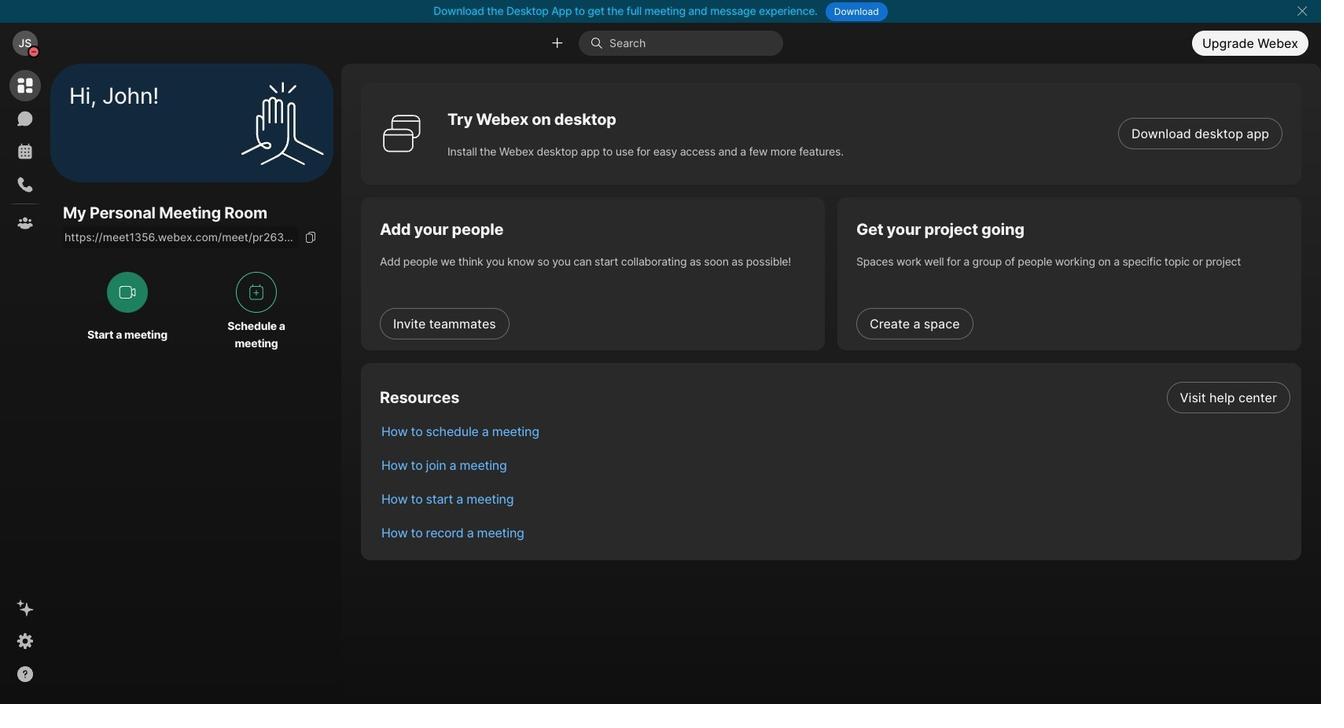 Task type: locate. For each thing, give the bounding box(es) containing it.
cancel_16 image
[[1296, 5, 1309, 17]]

webex tab list
[[9, 70, 41, 239]]

navigation
[[0, 64, 50, 705]]

5 list item from the top
[[369, 516, 1302, 550]]

None text field
[[63, 227, 299, 249]]

3 list item from the top
[[369, 448, 1302, 482]]

list item
[[369, 381, 1302, 415], [369, 415, 1302, 448], [369, 448, 1302, 482], [369, 482, 1302, 516], [369, 516, 1302, 550]]

2 list item from the top
[[369, 415, 1302, 448]]



Task type: describe. For each thing, give the bounding box(es) containing it.
two hands high fiving image
[[235, 76, 330, 170]]

4 list item from the top
[[369, 482, 1302, 516]]

1 list item from the top
[[369, 381, 1302, 415]]



